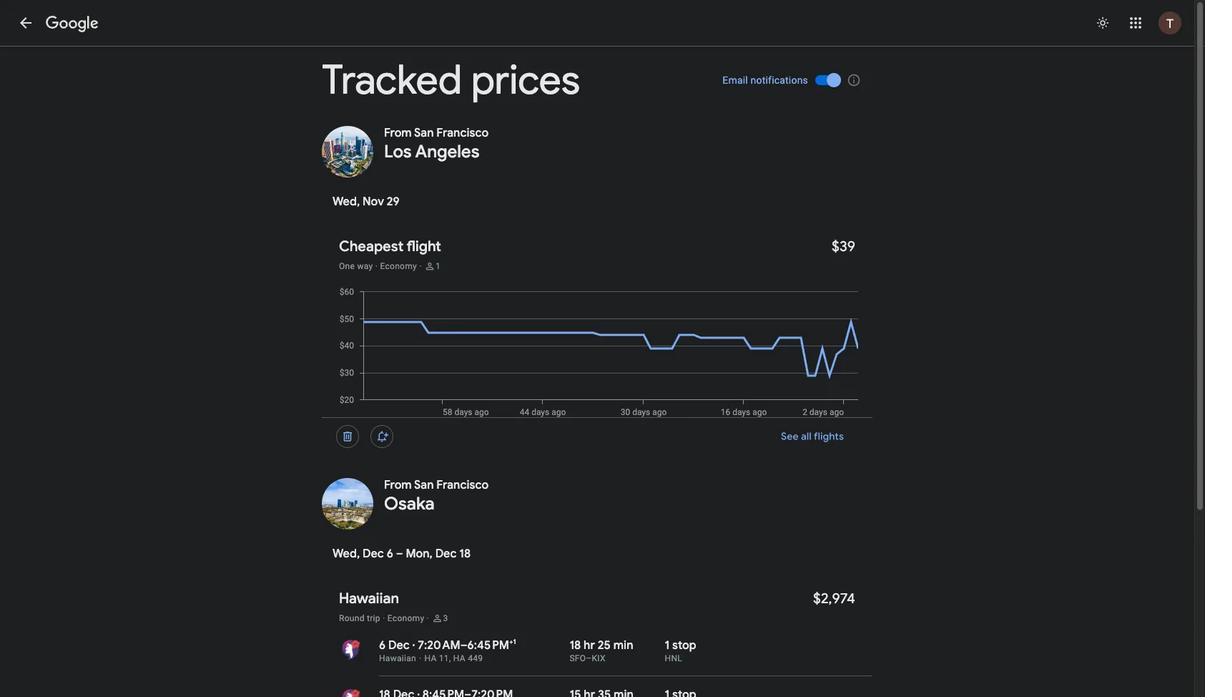 Task type: describe. For each thing, give the bounding box(es) containing it.
$2,974
[[814, 589, 856, 607]]

angeles
[[415, 141, 480, 162]]

flight
[[407, 237, 442, 255]]

flights
[[814, 430, 845, 443]]

price history graph image
[[334, 286, 873, 417]]

remove saved flight, one way trip from san francisco to los angeles.wed, nov 29 image
[[331, 419, 365, 454]]

1 stop hnl
[[665, 638, 697, 663]]

from for osaka
[[384, 478, 412, 492]]

– inside 18 hr 25 min sfo – kix
[[586, 653, 592, 663]]

price history graph application
[[334, 286, 873, 417]]

nov
[[363, 194, 384, 209]]

from for los
[[384, 126, 412, 140]]

dec for 6 dec
[[389, 638, 410, 653]]

2 airline logo image from the top
[[339, 688, 362, 697]]

change appearance image
[[1086, 6, 1121, 40]]

min
[[614, 638, 634, 653]]

economy for osaka
[[388, 613, 425, 623]]

los
[[384, 141, 412, 162]]

wed, for los
[[333, 194, 360, 209]]

wed, nov 29
[[333, 194, 400, 209]]

trip
[[367, 613, 381, 623]]

25
[[598, 638, 611, 653]]

0 vertical spatial hawaiian
[[339, 589, 399, 607]]

from san francisco los angeles
[[384, 126, 489, 162]]

email notifications
[[723, 74, 809, 86]]

0 vertical spatial –
[[396, 546, 403, 561]]

18 inside 18 hr 25 min sfo – kix
[[570, 638, 581, 653]]

6:45 pm
[[468, 638, 510, 653]]

449
[[468, 653, 483, 663]]

see all flights
[[782, 430, 845, 443]]

cheapest
[[339, 237, 404, 255]]

wed, dec 6 – mon, dec 18
[[333, 546, 471, 561]]

stop
[[673, 638, 697, 653]]

prices
[[472, 55, 580, 106]]

hr
[[584, 638, 595, 653]]

mon,
[[406, 546, 433, 561]]



Task type: vqa. For each thing, say whether or not it's contained in the screenshot.
Cheapest flight
yes



Task type: locate. For each thing, give the bounding box(es) containing it.
1 horizontal spatial –
[[461, 638, 468, 653]]

one way economy
[[339, 261, 417, 271]]

ha right the ,
[[454, 653, 466, 663]]

all
[[802, 430, 812, 443]]

,
[[449, 653, 451, 663]]

from up the osaka
[[384, 478, 412, 492]]

economy up 6 dec
[[388, 613, 425, 623]]

1 down flight
[[436, 261, 441, 271]]

hnl
[[665, 653, 683, 663]]

0 horizontal spatial 18
[[460, 546, 471, 561]]

2 san from the top
[[414, 478, 434, 492]]

2 from from the top
[[384, 478, 412, 492]]

2 vertical spatial –
[[586, 653, 592, 663]]

dec down the round trip economy
[[389, 638, 410, 653]]

0 vertical spatial 6
[[387, 546, 394, 561]]

– down hr
[[586, 653, 592, 663]]

francisco for los angeles
[[437, 126, 489, 140]]

1 horizontal spatial 6
[[387, 546, 394, 561]]

2 horizontal spatial 1
[[665, 638, 670, 653]]

see
[[782, 430, 799, 443]]

tracked
[[322, 55, 462, 106]]

0 vertical spatial san
[[414, 126, 434, 140]]

1 vertical spatial economy
[[388, 613, 425, 623]]

ha
[[425, 653, 437, 663], [454, 653, 466, 663]]

sfo
[[570, 653, 586, 663]]

from
[[384, 126, 412, 140], [384, 478, 412, 492]]

1 inside the 1 stop hnl
[[665, 638, 670, 653]]

1 vertical spatial san
[[414, 478, 434, 492]]

1 from from the top
[[384, 126, 412, 140]]

dec
[[363, 546, 384, 561], [436, 546, 457, 561], [389, 638, 410, 653]]

11
[[439, 653, 449, 663]]

–
[[396, 546, 403, 561], [461, 638, 468, 653], [586, 653, 592, 663]]

from san francisco osaka
[[384, 478, 489, 515]]

1 francisco from the top
[[437, 126, 489, 140]]

 image
[[413, 638, 415, 653]]

1 vertical spatial francisco
[[437, 478, 489, 492]]

18 right mon,
[[460, 546, 471, 561]]

dec left mon,
[[363, 546, 384, 561]]

6 dec
[[379, 638, 410, 653]]

1 for 1 stop hnl
[[665, 638, 670, 653]]

2 ha from the left
[[454, 653, 466, 663]]

1 san from the top
[[414, 126, 434, 140]]

san inside from san francisco osaka
[[414, 478, 434, 492]]

1 vertical spatial 6
[[379, 638, 386, 653]]

enable email notifications for solution, one way trip from san francisco to los angeles.wed, nov 29 image
[[365, 419, 399, 454]]

go back image
[[17, 14, 34, 31]]

6 down the round trip economy
[[379, 638, 386, 653]]

dec right mon,
[[436, 546, 457, 561]]

economy
[[380, 261, 417, 271], [388, 613, 425, 623]]

1 vertical spatial hawaiian
[[379, 653, 417, 663]]

6
[[387, 546, 394, 561], [379, 638, 386, 653]]

san
[[414, 126, 434, 140], [414, 478, 434, 492]]

ha 11 , ha 449
[[425, 653, 483, 663]]

osaka
[[384, 493, 435, 515]]

san up angeles
[[414, 126, 434, 140]]

0 horizontal spatial –
[[396, 546, 403, 561]]

0 vertical spatial 18
[[460, 546, 471, 561]]

tracked prices
[[322, 55, 580, 106]]

3
[[443, 613, 448, 623]]

from up "los"
[[384, 126, 412, 140]]

– left mon,
[[396, 546, 403, 561]]

wed, left nov
[[333, 194, 360, 209]]

san for los
[[414, 126, 434, 140]]

1 right 6:45 pm
[[513, 637, 516, 646]]

– inside 7:20 am – 6:45 pm + 1
[[461, 638, 468, 653]]

1 vertical spatial wed,
[[333, 546, 360, 561]]

0 vertical spatial economy
[[380, 261, 417, 271]]

1 horizontal spatial 1
[[513, 637, 516, 646]]

29
[[387, 194, 400, 209]]

one
[[339, 261, 355, 271]]

1 inside 7:20 am – 6:45 pm + 1
[[513, 637, 516, 646]]

dec for wed, dec 6 – mon, dec 18
[[363, 546, 384, 561]]

0 horizontal spatial 1
[[436, 261, 441, 271]]

6 left mon,
[[387, 546, 394, 561]]

francisco
[[437, 126, 489, 140], [437, 478, 489, 492]]

0 vertical spatial wed,
[[333, 194, 360, 209]]

0 vertical spatial from
[[384, 126, 412, 140]]

0 horizontal spatial ha
[[425, 653, 437, 663]]

2 francisco from the top
[[437, 478, 489, 492]]

1 horizontal spatial ha
[[454, 653, 466, 663]]

wed, up round
[[333, 546, 360, 561]]

1 horizontal spatial dec
[[389, 638, 410, 653]]

1 vertical spatial 18
[[570, 638, 581, 653]]

ha left 11
[[425, 653, 437, 663]]

3 passengers text field
[[443, 613, 448, 624]]

7:20 am
[[418, 638, 461, 653]]

2 wed, from the top
[[333, 546, 360, 561]]

+
[[510, 637, 513, 646]]

39 US dollars text field
[[832, 237, 856, 255]]

economy down cheapest flight
[[380, 261, 417, 271]]

1 vertical spatial airline logo image
[[339, 688, 362, 697]]

francisco inside from san francisco osaka
[[437, 478, 489, 492]]

hawaiian up trip
[[339, 589, 399, 607]]

2 horizontal spatial dec
[[436, 546, 457, 561]]

1
[[436, 261, 441, 271], [513, 637, 516, 646], [665, 638, 670, 653]]

san up the osaka
[[414, 478, 434, 492]]

kix
[[592, 653, 606, 663]]

san for osaka
[[414, 478, 434, 492]]

round trip economy
[[339, 613, 425, 623]]

notifications
[[751, 74, 809, 86]]

1 for 1
[[436, 261, 441, 271]]

san inside from san francisco los angeles
[[414, 126, 434, 140]]

1 vertical spatial –
[[461, 638, 468, 653]]

wed,
[[333, 194, 360, 209], [333, 546, 360, 561]]

2 horizontal spatial –
[[586, 653, 592, 663]]

airline logo image
[[339, 638, 362, 661], [339, 688, 362, 697]]

francisco for osaka
[[437, 478, 489, 492]]

$39
[[832, 237, 856, 255]]

from inside from san francisco osaka
[[384, 478, 412, 492]]

way
[[357, 261, 373, 271]]

– up 'ha 11 , ha 449'
[[461, 638, 468, 653]]

18
[[460, 546, 471, 561], [570, 638, 581, 653]]

wed, for osaka
[[333, 546, 360, 561]]

email notifications image
[[847, 73, 862, 87]]

1 airline logo image from the top
[[339, 638, 362, 661]]

0 vertical spatial francisco
[[437, 126, 489, 140]]

email
[[723, 74, 749, 86]]

hawaiian down 6 dec
[[379, 653, 417, 663]]

1 horizontal spatial 18
[[570, 638, 581, 653]]

cheapest flight
[[339, 237, 442, 255]]

0 vertical spatial airline logo image
[[339, 638, 362, 661]]

round
[[339, 613, 365, 623]]

 image
[[419, 653, 422, 663]]

1 up hnl
[[665, 638, 670, 653]]

0 horizontal spatial 6
[[379, 638, 386, 653]]

1 ha from the left
[[425, 653, 437, 663]]

1 wed, from the top
[[333, 194, 360, 209]]

1 vertical spatial from
[[384, 478, 412, 492]]

2974 US dollars text field
[[814, 589, 856, 607]]

18 hr 25 min sfo – kix
[[570, 638, 634, 663]]

7:20 am – 6:45 pm + 1
[[418, 637, 516, 653]]

from inside from san francisco los angeles
[[384, 126, 412, 140]]

economy for los
[[380, 261, 417, 271]]

hawaiian
[[339, 589, 399, 607], [379, 653, 417, 663]]

18 up sfo
[[570, 638, 581, 653]]

francisco inside from san francisco los angeles
[[437, 126, 489, 140]]

0 horizontal spatial dec
[[363, 546, 384, 561]]

1 passenger text field
[[436, 261, 441, 272]]



